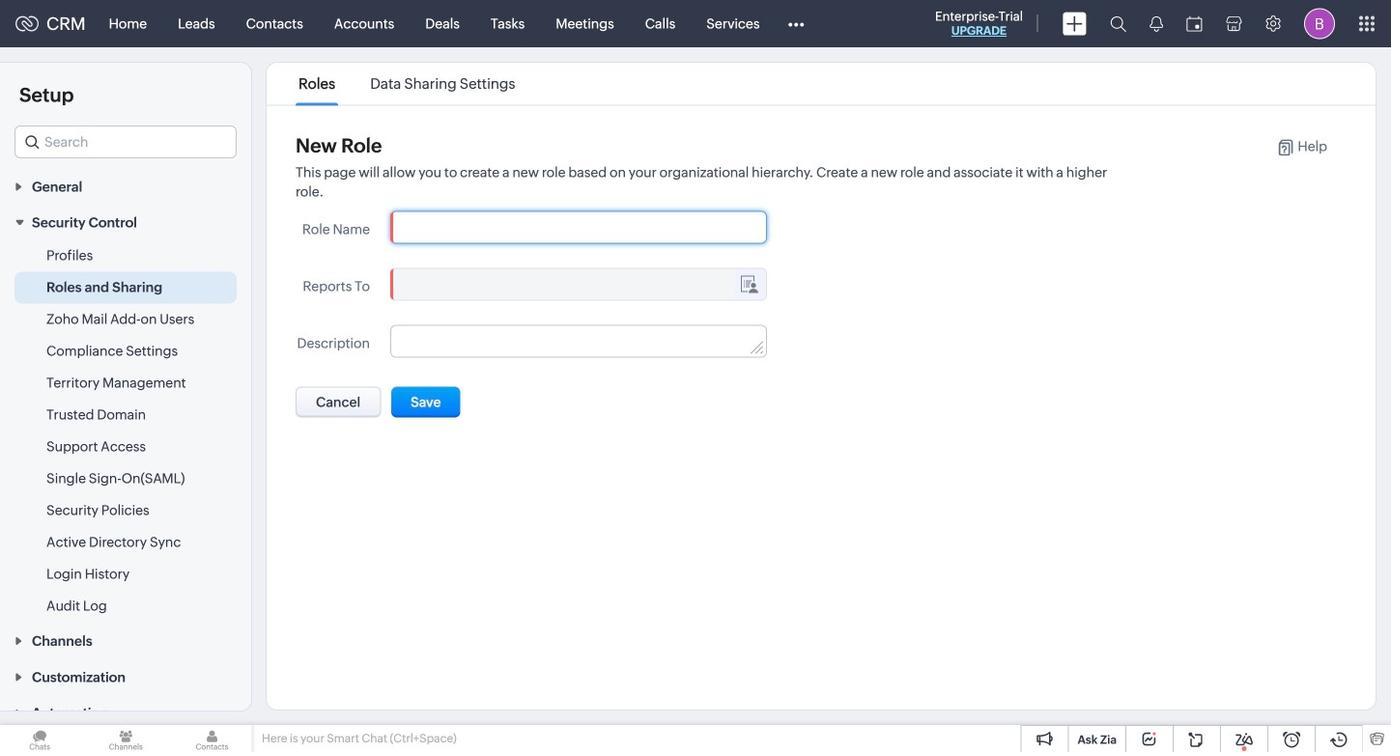 Task type: describe. For each thing, give the bounding box(es) containing it.
signals image
[[1150, 15, 1163, 32]]

Search text field
[[15, 127, 236, 157]]

channels image
[[86, 725, 166, 753]]

chats image
[[0, 725, 79, 753]]

profile element
[[1293, 0, 1347, 47]]

create menu image
[[1063, 12, 1087, 35]]

search element
[[1098, 0, 1138, 47]]

calendar image
[[1186, 16, 1203, 31]]

contacts image
[[172, 725, 252, 753]]



Task type: locate. For each thing, give the bounding box(es) containing it.
region
[[0, 240, 251, 623]]

profile image
[[1304, 8, 1335, 39]]

logo image
[[15, 16, 39, 31]]

signals element
[[1138, 0, 1175, 47]]

search image
[[1110, 15, 1126, 32]]

None text field
[[391, 212, 766, 243], [391, 269, 766, 300], [391, 326, 766, 357], [391, 212, 766, 243], [391, 269, 766, 300], [391, 326, 766, 357]]

None field
[[14, 126, 237, 158]]

list
[[281, 63, 533, 105]]

Other Modules field
[[775, 8, 817, 39]]

create menu element
[[1051, 0, 1098, 47]]



Task type: vqa. For each thing, say whether or not it's contained in the screenshot.
Create Menu ICON
yes



